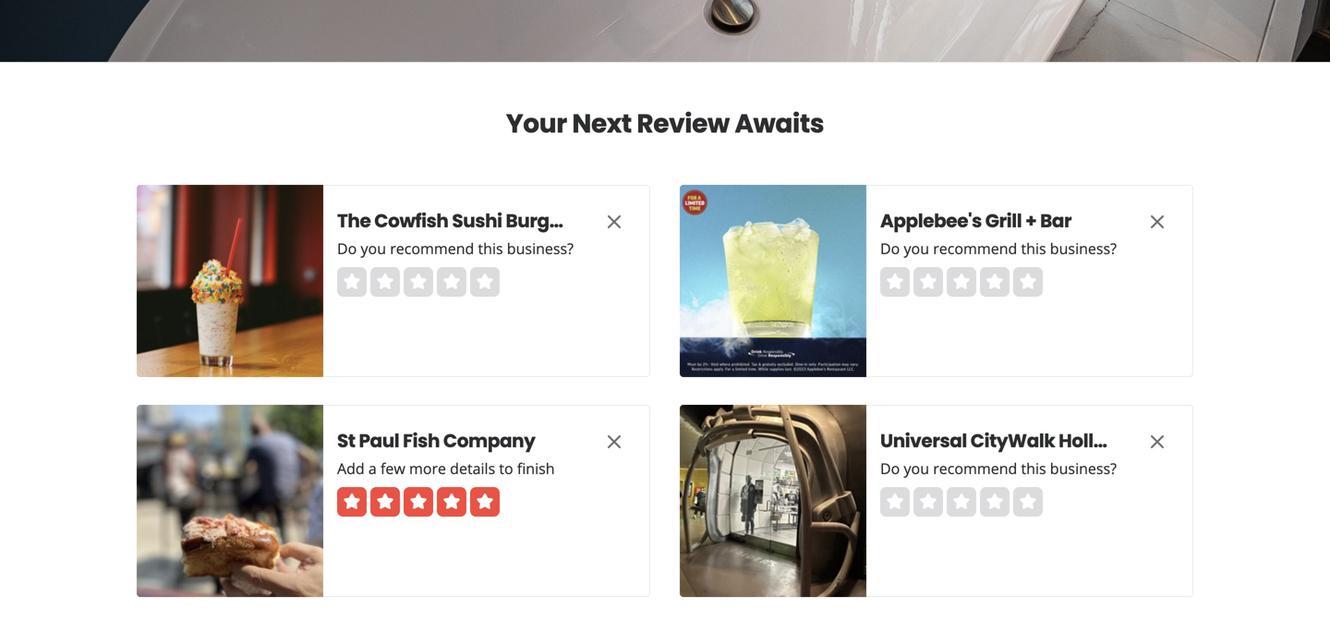 Task type: vqa. For each thing, say whether or not it's contained in the screenshot.
Great!
no



Task type: locate. For each thing, give the bounding box(es) containing it.
rating element down universal
[[881, 487, 1043, 517]]

rating element down applebee's grill + bar
[[881, 267, 1043, 297]]

you
[[361, 238, 386, 258], [904, 238, 930, 258], [904, 458, 930, 478]]

0 vertical spatial dismiss card image
[[604, 211, 626, 233]]

do down universal
[[881, 458, 901, 478]]

recommend down cowfish
[[390, 238, 474, 258]]

this for burger
[[478, 238, 503, 258]]

this down universal citywalk hollywood link on the bottom right
[[1022, 458, 1047, 478]]

the cowfish sushi burger bar
[[337, 208, 603, 234]]

2 dismiss card image from the top
[[1147, 431, 1169, 453]]

do you recommend this business? down citywalk
[[881, 458, 1117, 478]]

awaits
[[735, 105, 825, 142]]

2 bar from the left
[[1041, 208, 1072, 234]]

you for universal
[[904, 458, 930, 478]]

recommend down citywalk
[[934, 458, 1018, 478]]

this down +
[[1022, 238, 1047, 258]]

recommend
[[390, 238, 474, 258], [934, 238, 1018, 258], [934, 458, 1018, 478]]

do down the
[[337, 238, 357, 258]]

1 dismiss card image from the top
[[1147, 211, 1169, 233]]

do
[[337, 238, 357, 258], [881, 238, 901, 258], [881, 458, 901, 478]]

+
[[1026, 208, 1037, 234]]

you down applebee's
[[904, 238, 930, 258]]

business?
[[507, 238, 574, 258], [1051, 238, 1117, 258], [1051, 458, 1117, 478]]

you down the
[[361, 238, 386, 258]]

details
[[450, 458, 496, 478]]

st paul fish company
[[337, 428, 536, 454]]

recommend for cowfish
[[390, 238, 474, 258]]

rating element for grill
[[881, 267, 1043, 297]]

dismiss card image
[[1147, 211, 1169, 233], [1147, 431, 1169, 453]]

this for bar
[[1022, 238, 1047, 258]]

paul
[[359, 428, 400, 454]]

hollywood
[[1059, 428, 1156, 454]]

business? down burger
[[507, 238, 574, 258]]

you for applebee's
[[904, 238, 930, 258]]

photo of st paul fish company image
[[137, 405, 323, 597]]

next
[[572, 105, 632, 142]]

bar
[[572, 208, 603, 234], [1041, 208, 1072, 234]]

(no rating) image down applebee's grill + bar
[[881, 267, 1043, 297]]

applebee's grill + bar
[[881, 208, 1072, 234]]

you down universal
[[904, 458, 930, 478]]

photo of applebee's grill + bar image
[[680, 185, 867, 377]]

do you recommend this business? down the cowfish sushi burger bar
[[337, 238, 574, 258]]

rating element for citywalk
[[881, 487, 1043, 517]]

bar right burger
[[572, 208, 603, 234]]

st paul fish company link
[[337, 428, 568, 454]]

more
[[409, 458, 446, 478]]

(no rating) image for grill
[[881, 267, 1043, 297]]

1 bar from the left
[[572, 208, 603, 234]]

dismiss card image for st paul fish company
[[604, 431, 626, 453]]

recommend down applebee's grill + bar
[[934, 238, 1018, 258]]

(no rating) image down universal
[[881, 487, 1043, 517]]

burger
[[506, 208, 568, 234]]

(no rating) image
[[337, 267, 500, 297], [881, 267, 1043, 297], [881, 487, 1043, 517]]

do you recommend this business? down the applebee's grill + bar link
[[881, 238, 1117, 258]]

fish
[[403, 428, 440, 454]]

business? for burger
[[507, 238, 574, 258]]

0 horizontal spatial bar
[[572, 208, 603, 234]]

5 star rating image
[[337, 487, 500, 517]]

None radio
[[437, 267, 467, 297], [881, 267, 910, 297], [1014, 267, 1043, 297], [881, 487, 910, 517], [1014, 487, 1043, 517], [437, 267, 467, 297], [881, 267, 910, 297], [1014, 267, 1043, 297], [881, 487, 910, 517], [1014, 487, 1043, 517]]

do for universal citywalk hollywood
[[881, 458, 901, 478]]

dismiss card image for the cowfish sushi burger bar
[[604, 211, 626, 233]]

universal citywalk hollywood
[[881, 428, 1156, 454]]

dismiss card image
[[604, 211, 626, 233], [604, 431, 626, 453]]

(no rating) image down cowfish
[[337, 267, 500, 297]]

this down sushi
[[478, 238, 503, 258]]

do for the cowfish sushi burger bar
[[337, 238, 357, 258]]

None radio
[[337, 267, 367, 297], [371, 267, 400, 297], [404, 267, 433, 297], [470, 267, 500, 297], [914, 267, 944, 297], [947, 267, 977, 297], [981, 267, 1010, 297], [914, 487, 944, 517], [947, 487, 977, 517], [981, 487, 1010, 517], [337, 267, 367, 297], [371, 267, 400, 297], [404, 267, 433, 297], [470, 267, 500, 297], [914, 267, 944, 297], [947, 267, 977, 297], [981, 267, 1010, 297], [914, 487, 944, 517], [947, 487, 977, 517], [981, 487, 1010, 517]]

business? down hollywood
[[1051, 458, 1117, 478]]

rating element for cowfish
[[337, 267, 500, 297]]

add
[[337, 458, 365, 478]]

1 vertical spatial dismiss card image
[[1147, 431, 1169, 453]]

1 horizontal spatial bar
[[1041, 208, 1072, 234]]

bar right +
[[1041, 208, 1072, 234]]

2 dismiss card image from the top
[[604, 431, 626, 453]]

do you recommend this business?
[[337, 238, 574, 258], [881, 238, 1117, 258], [881, 458, 1117, 478]]

recommend for grill
[[934, 238, 1018, 258]]

this
[[478, 238, 503, 258], [1022, 238, 1047, 258], [1022, 458, 1047, 478]]

do down applebee's
[[881, 238, 901, 258]]

company
[[444, 428, 536, 454]]

to
[[499, 458, 514, 478]]

business? down the applebee's grill + bar link
[[1051, 238, 1117, 258]]

universal citywalk hollywood link
[[881, 428, 1156, 454]]

1 vertical spatial dismiss card image
[[604, 431, 626, 453]]

0 vertical spatial dismiss card image
[[1147, 211, 1169, 233]]

rating element down cowfish
[[337, 267, 500, 297]]

review
[[637, 105, 730, 142]]

applebee's grill + bar link
[[881, 208, 1112, 234]]

you for the
[[361, 238, 386, 258]]

1 dismiss card image from the top
[[604, 211, 626, 233]]

grill
[[986, 208, 1022, 234]]

rating element
[[337, 267, 500, 297], [881, 267, 1043, 297], [881, 487, 1043, 517]]



Task type: describe. For each thing, give the bounding box(es) containing it.
do you recommend this business? for cowfish
[[337, 238, 574, 258]]

photo of universal citywalk hollywood image
[[680, 405, 867, 597]]

the cowfish sushi burger bar link
[[337, 208, 603, 234]]

citywalk
[[971, 428, 1056, 454]]

add a few more details to finish
[[337, 458, 555, 478]]

(no rating) image for citywalk
[[881, 487, 1043, 517]]

universal
[[881, 428, 968, 454]]

applebee's
[[881, 208, 982, 234]]

do for applebee's grill + bar
[[881, 238, 901, 258]]

business? for bar
[[1051, 238, 1117, 258]]

dismiss card image for universal citywalk hollywood
[[1147, 431, 1169, 453]]

a
[[369, 458, 377, 478]]

finish
[[517, 458, 555, 478]]

sushi
[[452, 208, 502, 234]]

(no rating) image for cowfish
[[337, 267, 500, 297]]

photo of the cowfish sushi burger bar image
[[137, 185, 323, 377]]

your
[[506, 105, 567, 142]]

the
[[337, 208, 371, 234]]

few
[[381, 458, 406, 478]]

st
[[337, 428, 355, 454]]

your next review awaits
[[506, 105, 825, 142]]

do you recommend this business? for grill
[[881, 238, 1117, 258]]

do you recommend this business? for citywalk
[[881, 458, 1117, 478]]

dismiss card image for applebee's grill + bar
[[1147, 211, 1169, 233]]

cowfish
[[375, 208, 449, 234]]

recommend for citywalk
[[934, 458, 1018, 478]]



